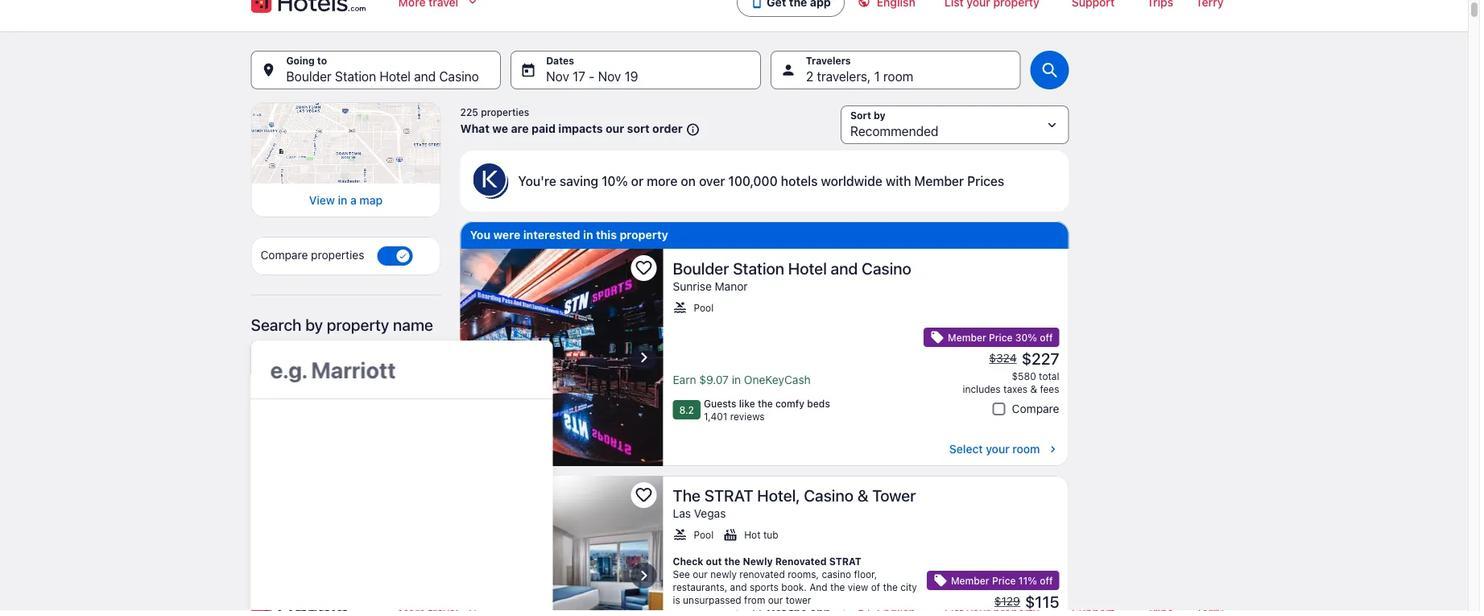 Task type: locate. For each thing, give the bounding box(es) containing it.
what
[[460, 122, 490, 135]]

0 vertical spatial our
[[606, 122, 625, 135]]

1 vertical spatial price
[[992, 575, 1016, 586]]

1 horizontal spatial strat
[[829, 556, 862, 567]]

17
[[573, 69, 586, 84]]

small image down las
[[673, 528, 688, 542]]

0 horizontal spatial nov
[[546, 69, 569, 84]]

0 vertical spatial hotel
[[380, 69, 411, 84]]

beds
[[807, 398, 830, 409]]

casino
[[822, 569, 852, 580]]

in
[[338, 194, 347, 207], [583, 228, 593, 242], [732, 373, 741, 387]]

las
[[673, 507, 691, 520]]

small image up 2 travelers, 1 room
[[858, 0, 871, 8]]

boulder for boulder station hotel and casino
[[286, 69, 332, 84]]

hotels
[[781, 174, 818, 189]]

off
[[1040, 332, 1053, 343], [1040, 575, 1053, 586]]

strat inside 'the strat hotel, casino & tower las vegas'
[[705, 486, 754, 505]]

1 vertical spatial hotel
[[788, 259, 827, 278]]

2 small image from the top
[[673, 528, 688, 542]]

0 horizontal spatial and
[[414, 69, 436, 84]]

hotel,
[[757, 486, 800, 505]]

member right with
[[915, 174, 964, 189]]

off right 11%
[[1040, 575, 1053, 586]]

and
[[414, 69, 436, 84], [831, 259, 858, 278], [730, 582, 747, 593]]

0 vertical spatial strat
[[705, 486, 754, 505]]

1 vertical spatial property
[[327, 315, 389, 334]]

0 horizontal spatial property
[[327, 315, 389, 334]]

nov left the 17
[[546, 69, 569, 84]]

0 vertical spatial casino
[[439, 69, 479, 84]]

0 horizontal spatial boulder
[[286, 69, 332, 84]]

1 horizontal spatial properties
[[481, 106, 529, 118]]

2 vertical spatial and
[[730, 582, 747, 593]]

popular filters
[[251, 458, 325, 471]]

2 travelers, 1 room
[[806, 69, 914, 84]]

0 vertical spatial in
[[338, 194, 347, 207]]

1 vertical spatial and
[[831, 259, 858, 278]]

station inside boulder station hotel and casino sunrise manor
[[733, 259, 785, 278]]

price for $115
[[992, 575, 1016, 586]]

our up 'restaurants,'
[[693, 569, 708, 580]]

0 vertical spatial boulder
[[286, 69, 332, 84]]

pool down sunrise
[[694, 302, 714, 313]]

and
[[810, 582, 828, 593]]

0 vertical spatial property
[[620, 228, 668, 242]]

2 vertical spatial member
[[951, 575, 990, 586]]

station for boulder station hotel and casino
[[335, 69, 376, 84]]

casino for boulder station hotel and casino sunrise manor
[[862, 259, 912, 278]]

by for search
[[305, 315, 323, 334]]

casino inside boulder station hotel and casino sunrise manor
[[862, 259, 912, 278]]

sort
[[627, 122, 650, 135]]

1 vertical spatial pool
[[694, 529, 714, 541]]

map
[[360, 194, 383, 207]]

the
[[673, 486, 701, 505]]

1 vertical spatial our
[[693, 569, 708, 580]]

fees
[[1040, 383, 1060, 395]]

member up the includes
[[948, 332, 987, 343]]

check
[[673, 556, 704, 567]]

1 vertical spatial casino
[[862, 259, 912, 278]]

off right 30%
[[1040, 332, 1053, 343]]

2 vertical spatial casino
[[804, 486, 854, 505]]

1 horizontal spatial boulder
[[673, 259, 729, 278]]

0 vertical spatial by
[[305, 315, 323, 334]]

& left the fees
[[1031, 383, 1038, 395]]

station
[[335, 69, 376, 84], [733, 259, 785, 278]]

we
[[493, 122, 508, 135]]

1 horizontal spatial in
[[583, 228, 593, 242]]

our down sports
[[768, 595, 783, 606]]

by right filter
[[291, 419, 309, 438]]

1 pool from the top
[[694, 302, 714, 313]]

small image
[[673, 300, 688, 315], [673, 528, 688, 542]]

out
[[706, 556, 722, 567]]

in inside button
[[338, 194, 347, 207]]

19
[[625, 69, 638, 84]]

1 vertical spatial by
[[291, 419, 309, 438]]

small image
[[858, 0, 871, 8], [683, 123, 701, 137], [931, 330, 945, 345], [724, 528, 738, 542], [934, 574, 948, 588]]

pool down vegas
[[694, 529, 714, 541]]

boulder inside dropdown button
[[286, 69, 332, 84]]

$129
[[995, 595, 1021, 608]]

225
[[460, 106, 478, 118]]

boulder down hotels logo
[[286, 69, 332, 84]]

0 horizontal spatial room
[[884, 69, 914, 84]]

member for the strat hotel, casino & tower
[[951, 575, 990, 586]]

2 horizontal spatial casino
[[862, 259, 912, 278]]

1 vertical spatial station
[[733, 259, 785, 278]]

boulder inside boulder station hotel and casino sunrise manor
[[673, 259, 729, 278]]

travelers,
[[817, 69, 871, 84]]

view
[[309, 194, 335, 207]]

1 vertical spatial &
[[858, 486, 869, 505]]

0 vertical spatial and
[[414, 69, 436, 84]]

of
[[871, 582, 881, 593]]

in left this
[[583, 228, 593, 242]]

hotel
[[380, 69, 411, 84], [788, 259, 827, 278]]

small image up 'on'
[[683, 123, 701, 137]]

2 horizontal spatial in
[[732, 373, 741, 387]]

order
[[653, 122, 683, 135]]

0 vertical spatial small image
[[673, 300, 688, 315]]

1 horizontal spatial hotel
[[788, 259, 827, 278]]

room left "medium" icon on the right bottom
[[1013, 443, 1040, 456]]

floor,
[[854, 569, 878, 580]]

medium image
[[1047, 443, 1060, 456]]

2 vertical spatial our
[[768, 595, 783, 606]]

&
[[1031, 383, 1038, 395], [858, 486, 869, 505]]

$129 button
[[993, 595, 1022, 609]]

1 vertical spatial compare
[[1012, 402, 1060, 416]]

small image for member price 11% off
[[934, 574, 948, 588]]

casino inside dropdown button
[[439, 69, 479, 84]]

nov right -
[[598, 69, 621, 84]]

0 horizontal spatial station
[[335, 69, 376, 84]]

1 vertical spatial room
[[1013, 443, 1040, 456]]

newly
[[711, 569, 737, 580]]

room inside dropdown button
[[884, 69, 914, 84]]

hot
[[745, 529, 761, 541]]

what we are paid impacts our sort order link
[[460, 122, 701, 137]]

price up $324
[[989, 332, 1013, 343]]

1
[[875, 69, 880, 84]]

small image for hot tub
[[724, 528, 738, 542]]

unsurpassed
[[683, 595, 742, 606]]

pool for 1st small image from the bottom of the page
[[694, 529, 714, 541]]

0 vertical spatial pool
[[694, 302, 714, 313]]

1 horizontal spatial compare
[[1012, 402, 1060, 416]]

0 vertical spatial room
[[884, 69, 914, 84]]

station inside dropdown button
[[335, 69, 376, 84]]

this
[[596, 228, 617, 242]]

strat up vegas
[[705, 486, 754, 505]]

1 vertical spatial in
[[583, 228, 593, 242]]

station up static map image
[[335, 69, 376, 84]]

member left 11%
[[951, 575, 990, 586]]

compare
[[261, 249, 308, 262], [1012, 402, 1060, 416]]

1 vertical spatial properties
[[311, 249, 364, 262]]

0 horizontal spatial properties
[[311, 249, 364, 262]]

0 horizontal spatial strat
[[705, 486, 754, 505]]

properties up we
[[481, 106, 529, 118]]

room right 1
[[884, 69, 914, 84]]

1 small image from the top
[[673, 300, 688, 315]]

member for boulder station hotel and casino
[[948, 332, 987, 343]]

you
[[470, 228, 491, 242]]

property left 'name'
[[327, 315, 389, 334]]

select your room
[[950, 443, 1040, 456]]

small image left hot
[[724, 528, 738, 542]]

Save The STRAT Hotel, Casino & Tower to a trip checkbox
[[631, 483, 657, 508]]

small image inside what we are paid impacts our sort order link
[[683, 123, 701, 137]]

e.g. Marriott text field
[[251, 341, 553, 399]]

pool
[[694, 302, 714, 313], [694, 529, 714, 541]]

1 vertical spatial strat
[[829, 556, 862, 567]]

guests
[[704, 398, 737, 409]]

compare down the fees
[[1012, 402, 1060, 416]]

property up save boulder station hotel and casino to a trip checkbox
[[620, 228, 668, 242]]

1 vertical spatial boulder
[[673, 259, 729, 278]]

strat up casino at the right of the page
[[829, 556, 862, 567]]

like
[[739, 398, 755, 409]]

properties down view in a map button
[[311, 249, 364, 262]]

0 vertical spatial price
[[989, 332, 1013, 343]]

8.2
[[680, 404, 694, 416]]

0 horizontal spatial compare
[[261, 249, 308, 262]]

and for boulder station hotel and casino
[[414, 69, 436, 84]]

boulder up sunrise
[[673, 259, 729, 278]]

1 vertical spatial member
[[948, 332, 987, 343]]

0 horizontal spatial &
[[858, 486, 869, 505]]

2 horizontal spatial and
[[831, 259, 858, 278]]

hotel inside boulder station hotel and casino dropdown button
[[380, 69, 411, 84]]

1 vertical spatial off
[[1040, 575, 1053, 586]]

price up $129 on the bottom right of page
[[992, 575, 1016, 586]]

compare up search
[[261, 249, 308, 262]]

in left a
[[338, 194, 347, 207]]

1 horizontal spatial station
[[733, 259, 785, 278]]

price for $580 total
[[989, 332, 1013, 343]]

2 pool from the top
[[694, 529, 714, 541]]

0 horizontal spatial hotel
[[380, 69, 411, 84]]

0 vertical spatial compare
[[261, 249, 308, 262]]

check out the newly renovated strat see our newly renovated rooms, casino floor, restaurants, and sports book.  and the view of the city is unsurpassed from our tower
[[673, 556, 917, 606]]

& left tower
[[858, 486, 869, 505]]

hotel inside boulder station hotel and casino sunrise manor
[[788, 259, 827, 278]]

member price 30% off
[[948, 332, 1053, 343]]

the right of
[[883, 582, 898, 593]]

book.
[[782, 582, 807, 593]]

1 horizontal spatial nov
[[598, 69, 621, 84]]

small image right city
[[934, 574, 948, 588]]

station up manor
[[733, 259, 785, 278]]

and inside boulder station hotel and casino sunrise manor
[[831, 259, 858, 278]]

10%
[[602, 174, 628, 189]]

2 vertical spatial in
[[732, 373, 741, 387]]

0 vertical spatial properties
[[481, 106, 529, 118]]

vegas
[[694, 507, 726, 520]]

on
[[681, 174, 696, 189]]

1 off from the top
[[1040, 332, 1053, 343]]

2 off from the top
[[1040, 575, 1053, 586]]

$129 $115
[[995, 592, 1060, 611]]

0 vertical spatial &
[[1031, 383, 1038, 395]]

compare for compare
[[1012, 402, 1060, 416]]

static map image image
[[251, 102, 441, 184]]

1 horizontal spatial and
[[730, 582, 747, 593]]

price
[[989, 332, 1013, 343], [992, 575, 1016, 586]]

1 horizontal spatial our
[[693, 569, 708, 580]]

30%
[[1016, 332, 1038, 343]]

hotels logo image
[[251, 0, 366, 15]]

compare properties
[[261, 249, 364, 262]]

0 horizontal spatial casino
[[439, 69, 479, 84]]

1 horizontal spatial casino
[[804, 486, 854, 505]]

0 vertical spatial off
[[1040, 332, 1053, 343]]

small image for member price 30% off
[[931, 330, 945, 345]]

city
[[901, 582, 917, 593]]

-
[[589, 69, 595, 84]]

and inside dropdown button
[[414, 69, 436, 84]]

the strat hotel, casino & tower las vegas
[[673, 486, 916, 520]]

member
[[915, 174, 964, 189], [948, 332, 987, 343], [951, 575, 990, 586]]

casino image
[[460, 249, 663, 466]]

newly
[[743, 556, 773, 567]]

1 horizontal spatial &
[[1031, 383, 1038, 395]]

in right "$9.07"
[[732, 373, 741, 387]]

popular
[[251, 458, 292, 471]]

small image left member price 30% off
[[931, 330, 945, 345]]

the right the like
[[758, 398, 773, 409]]

Save Boulder Station Hotel and Casino to a trip checkbox
[[631, 255, 657, 281]]

nov 17 - nov 19 button
[[511, 51, 761, 89]]

hotel for boulder station hotel and casino
[[380, 69, 411, 84]]

properties
[[481, 106, 529, 118], [311, 249, 364, 262]]

see
[[673, 569, 690, 580]]

the up newly
[[725, 556, 741, 567]]

a
[[350, 194, 357, 207]]

0 horizontal spatial our
[[606, 122, 625, 135]]

small image down sunrise
[[673, 300, 688, 315]]

1 vertical spatial small image
[[673, 528, 688, 542]]

0 vertical spatial station
[[335, 69, 376, 84]]

by right search
[[305, 315, 323, 334]]

0 horizontal spatial in
[[338, 194, 347, 207]]

tub
[[764, 529, 779, 541]]

our left sort
[[606, 122, 625, 135]]

filter by
[[251, 419, 309, 438]]

by
[[305, 315, 323, 334], [291, 419, 309, 438]]



Task type: vqa. For each thing, say whether or not it's contained in the screenshot.
Pool to the bottom
yes



Task type: describe. For each thing, give the bounding box(es) containing it.
2 travelers, 1 room button
[[771, 51, 1021, 89]]

view in a map button
[[261, 193, 431, 208]]

properties for compare properties
[[311, 249, 364, 262]]

$324 $227 $580 total includes taxes & fees
[[963, 349, 1060, 395]]

$115
[[1026, 592, 1060, 611]]

you're saving 10% or more on over 100,000 hotels worldwide with member prices
[[518, 174, 1005, 189]]

over
[[699, 174, 725, 189]]

renovated
[[740, 569, 785, 580]]

station for boulder station hotel and casino sunrise manor
[[733, 259, 785, 278]]

tower
[[786, 595, 812, 606]]

exterior image
[[460, 476, 663, 611]]

sports
[[750, 582, 779, 593]]

compare for compare properties
[[261, 249, 308, 262]]

casino for boulder station hotel and casino
[[439, 69, 479, 84]]

and inside check out the newly renovated strat see our newly renovated rooms, casino floor, restaurants, and sports book.  and the view of the city is unsurpassed from our tower
[[730, 582, 747, 593]]

hot tub
[[745, 529, 779, 541]]

restaurants,
[[673, 582, 728, 593]]

nov 17 - nov 19
[[546, 69, 638, 84]]

manor
[[715, 280, 748, 293]]

search by property name
[[251, 315, 433, 334]]

$324 button
[[988, 351, 1019, 366]]

interested
[[523, 228, 581, 242]]

search image
[[1040, 60, 1060, 80]]

the down casino at the right of the page
[[831, 582, 845, 593]]

is
[[673, 595, 681, 606]]

$580
[[1012, 371, 1037, 382]]

paid
[[532, 122, 556, 135]]

boulder station hotel and casino sunrise manor
[[673, 259, 912, 293]]

boulder for boulder station hotel and casino sunrise manor
[[673, 259, 729, 278]]

0 vertical spatial member
[[915, 174, 964, 189]]

pool for 1st small image
[[694, 302, 714, 313]]

worldwide
[[821, 174, 883, 189]]

boulder station hotel and casino
[[286, 69, 479, 84]]

off for $580 total
[[1040, 332, 1053, 343]]

more
[[647, 174, 678, 189]]

earn $9.07 in onekeycash
[[673, 373, 811, 387]]

renovated
[[776, 556, 827, 567]]

total
[[1039, 371, 1060, 382]]

saving
[[560, 174, 599, 189]]

show previous image for boulder station hotel and casino image
[[470, 348, 489, 367]]

show next image for the strat hotel, casino & tower image
[[634, 566, 654, 586]]

filter
[[251, 419, 287, 438]]

impacts
[[559, 122, 603, 135]]

you were interested in this property
[[470, 228, 668, 242]]

you're
[[518, 174, 557, 189]]

show next image for boulder station hotel and casino image
[[634, 348, 654, 367]]

what we are paid impacts our sort order
[[460, 122, 683, 135]]

& inside 'the strat hotel, casino & tower las vegas'
[[858, 486, 869, 505]]

strat inside check out the newly renovated strat see our newly renovated rooms, casino floor, restaurants, and sports book.  and the view of the city is unsurpassed from our tower
[[829, 556, 862, 567]]

properties for 225 properties
[[481, 106, 529, 118]]

or
[[631, 174, 644, 189]]

$227
[[1022, 349, 1060, 368]]

prices
[[968, 174, 1005, 189]]

2
[[806, 69, 814, 84]]

hotel for boulder station hotel and casino sunrise manor
[[788, 259, 827, 278]]

leading image
[[751, 0, 764, 9]]

with
[[886, 174, 911, 189]]

sunrise
[[673, 280, 712, 293]]

1 horizontal spatial room
[[1013, 443, 1040, 456]]

taxes
[[1004, 383, 1028, 395]]

tower
[[873, 486, 916, 505]]

2 horizontal spatial our
[[768, 595, 783, 606]]

2 nov from the left
[[598, 69, 621, 84]]

guests like the comfy beds 1,401 reviews
[[704, 398, 830, 422]]

1,401
[[704, 411, 728, 422]]

11%
[[1019, 575, 1038, 586]]

comfy
[[776, 398, 805, 409]]

rooms,
[[788, 569, 819, 580]]

$324
[[990, 352, 1017, 365]]

were
[[493, 228, 521, 242]]

the inside guests like the comfy beds 1,401 reviews
[[758, 398, 773, 409]]

boulder station hotel and casino button
[[251, 51, 501, 89]]

1 nov from the left
[[546, 69, 569, 84]]

member price 11% off
[[951, 575, 1053, 586]]

your
[[986, 443, 1010, 456]]

filters
[[295, 458, 325, 471]]

earn
[[673, 373, 697, 387]]

are
[[511, 122, 529, 135]]

onekeycash
[[744, 373, 811, 387]]

name
[[393, 315, 433, 334]]

search
[[251, 315, 302, 334]]

& inside the $324 $227 $580 total includes taxes & fees
[[1031, 383, 1038, 395]]

reviews
[[730, 411, 765, 422]]

1 horizontal spatial property
[[620, 228, 668, 242]]

225 properties
[[460, 106, 529, 118]]

casino inside 'the strat hotel, casino & tower las vegas'
[[804, 486, 854, 505]]

and for boulder station hotel and casino sunrise manor
[[831, 259, 858, 278]]

$9.07
[[700, 373, 729, 387]]

view
[[848, 582, 869, 593]]

off for $115
[[1040, 575, 1053, 586]]

by for filter
[[291, 419, 309, 438]]



